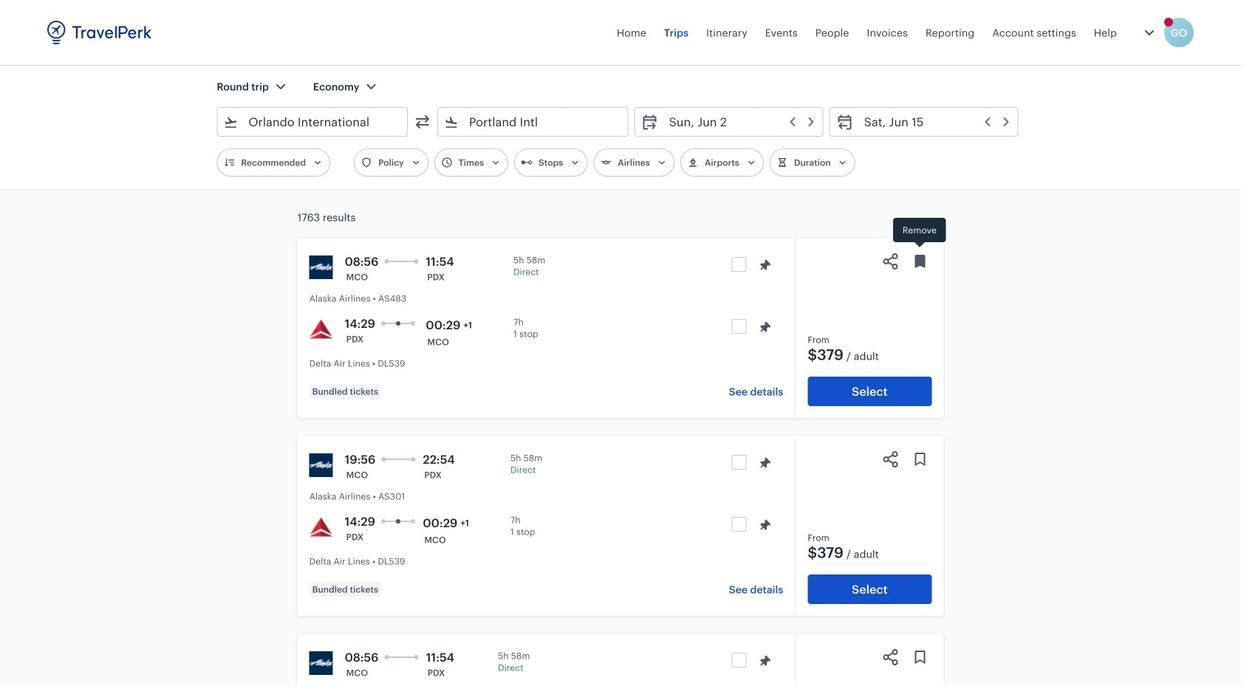 Task type: vqa. For each thing, say whether or not it's contained in the screenshot.
tooltip
yes



Task type: locate. For each thing, give the bounding box(es) containing it.
Return field
[[854, 110, 1012, 134]]

tooltip
[[893, 218, 946, 250]]

1 alaska airlines image from the top
[[309, 256, 333, 279]]

From search field
[[238, 110, 388, 134]]

alaska airlines image for delta air lines image
[[309, 454, 333, 477]]

Depart field
[[659, 110, 817, 134]]

0 vertical spatial alaska airlines image
[[309, 256, 333, 279]]

2 alaska airlines image from the top
[[309, 454, 333, 477]]

2 vertical spatial alaska airlines image
[[309, 652, 333, 675]]

alaska airlines image
[[309, 256, 333, 279], [309, 454, 333, 477], [309, 652, 333, 675]]

1 vertical spatial alaska airlines image
[[309, 454, 333, 477]]

3 alaska airlines image from the top
[[309, 652, 333, 675]]

To search field
[[459, 110, 609, 134]]



Task type: describe. For each thing, give the bounding box(es) containing it.
alaska airlines image for delta air lines icon
[[309, 256, 333, 279]]

delta air lines image
[[309, 318, 333, 341]]

delta air lines image
[[309, 516, 333, 539]]



